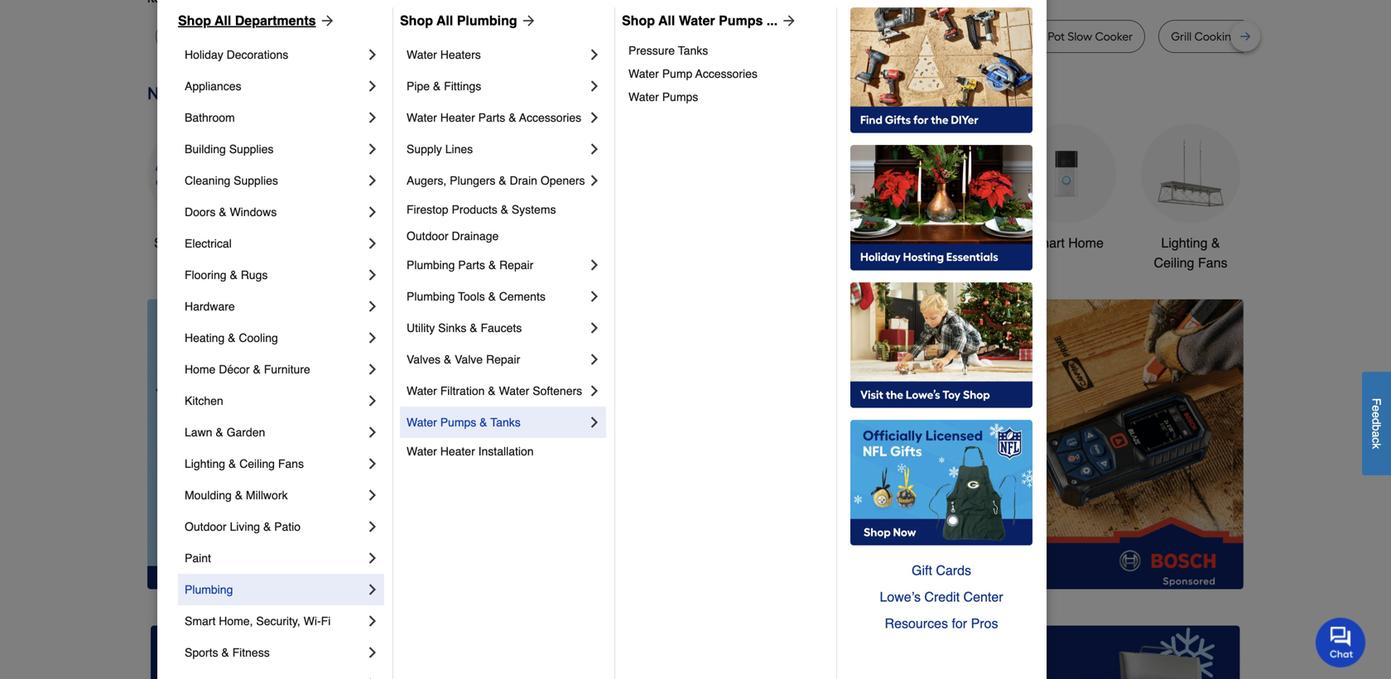 Task type: describe. For each thing, give the bounding box(es) containing it.
chevron right image for smart home, security, wi-fi
[[364, 613, 381, 629]]

plumbing for plumbing tools & cements
[[407, 290, 455, 303]]

chevron right image for outdoor living & patio
[[364, 518, 381, 535]]

chevron right image for utility sinks & faucets
[[586, 320, 603, 336]]

chevron right image for plumbing
[[364, 581, 381, 598]]

water pumps & tanks link
[[407, 407, 586, 438]]

water for water heater parts & accessories
[[407, 111, 437, 124]]

moulding & millwork
[[185, 489, 288, 502]]

1 horizontal spatial bathroom
[[914, 235, 971, 251]]

crock pot slow cooker
[[1014, 29, 1133, 43]]

heater for installation
[[440, 445, 475, 458]]

chevron right image for bathroom
[[364, 109, 381, 126]]

doors & windows link
[[185, 196, 364, 228]]

chevron right image for electrical
[[364, 235, 381, 252]]

holiday hosting essentials. image
[[851, 145, 1033, 271]]

fitness
[[232, 646, 270, 659]]

...
[[767, 13, 778, 28]]

crock for crock pot slow cooker
[[1014, 29, 1045, 43]]

1 vertical spatial tanks
[[491, 416, 521, 429]]

chevron right image for building supplies
[[364, 141, 381, 157]]

smart for smart home, security, wi-fi
[[185, 615, 216, 628]]

outdoor drainage
[[407, 229, 499, 243]]

chevron right image for pipe & fittings
[[586, 78, 603, 94]]

water heaters
[[407, 48, 481, 61]]

chevron right image for moulding & millwork
[[364, 487, 381, 504]]

shop all plumbing link
[[400, 11, 537, 31]]

water heater installation
[[407, 445, 534, 458]]

departments
[[235, 13, 316, 28]]

utility sinks & faucets
[[407, 321, 522, 335]]

heating & cooling link
[[185, 322, 364, 354]]

supply lines link
[[407, 133, 586, 165]]

find gifts for the diyer. image
[[851, 7, 1033, 133]]

0 vertical spatial accessories
[[696, 67, 758, 80]]

rack
[[1338, 29, 1363, 43]]

fans inside lighting & ceiling fans
[[1198, 255, 1228, 270]]

building supplies link
[[185, 133, 364, 165]]

water pumps & tanks
[[407, 416, 521, 429]]

1 cooking from the left
[[818, 29, 862, 43]]

furniture
[[264, 363, 310, 376]]

cooling
[[239, 331, 278, 345]]

outdoor for outdoor tools & equipment
[[771, 235, 819, 251]]

shop all plumbing
[[400, 13, 517, 28]]

holiday decorations
[[185, 48, 288, 61]]

pipe & fittings link
[[407, 70, 586, 102]]

gift cards
[[912, 563, 972, 578]]

valves & valve repair link
[[407, 344, 586, 375]]

visit the lowe's toy shop. image
[[851, 282, 1033, 408]]

center
[[964, 589, 1003, 605]]

microwave countertop
[[495, 29, 616, 43]]

pot for crock pot cooking pot
[[798, 29, 815, 43]]

water for water heaters
[[407, 48, 437, 61]]

plumbing for plumbing
[[185, 583, 233, 596]]

1 horizontal spatial bathroom link
[[893, 124, 992, 253]]

openers
[[541, 174, 585, 187]]

flooring & rugs
[[185, 268, 268, 282]]

repair for plumbing parts & repair
[[499, 258, 534, 272]]

outdoor drainage link
[[407, 223, 603, 249]]

decorations for holiday
[[227, 48, 288, 61]]

pumps for water pumps & tanks
[[440, 416, 476, 429]]

0 horizontal spatial bathroom
[[185, 111, 235, 124]]

shop all water pumps ... link
[[622, 11, 798, 31]]

augers, plungers & drain openers link
[[407, 165, 586, 196]]

& inside lighting & ceiling fans
[[1212, 235, 1220, 251]]

countertop
[[555, 29, 616, 43]]

microwave
[[495, 29, 553, 43]]

0 vertical spatial lighting & ceiling fans
[[1154, 235, 1228, 270]]

crock pot
[[272, 29, 322, 43]]

chevron right image for plumbing tools & cements
[[586, 288, 603, 305]]

ceiling inside lighting & ceiling fans
[[1154, 255, 1195, 270]]

lawn & garden
[[185, 426, 265, 439]]

water pumps link
[[629, 85, 825, 108]]

moulding & millwork link
[[185, 480, 364, 511]]

tanks inside "link"
[[678, 44, 708, 57]]

tools link
[[396, 124, 495, 253]]

3 slow from the left
[[1068, 29, 1092, 43]]

grate
[[1242, 29, 1272, 43]]

scroll to item #5 image
[[921, 559, 960, 566]]

chevron right image for paint
[[364, 550, 381, 566]]

pressure tanks
[[629, 44, 708, 57]]

d
[[1370, 418, 1384, 425]]

food warmer
[[654, 29, 726, 43]]

instant
[[920, 29, 956, 43]]

sinks
[[438, 321, 467, 335]]

outdoor tools & equipment link
[[769, 124, 868, 273]]

chevron right image for water heater parts & accessories
[[586, 109, 603, 126]]

faucets
[[481, 321, 522, 335]]

augers, plungers & drain openers
[[407, 174, 585, 187]]

supplies for cleaning supplies
[[234, 174, 278, 187]]

chevron right image for water heaters
[[586, 46, 603, 63]]

f e e d b a c k
[[1370, 398, 1384, 449]]

supplies for building supplies
[[229, 142, 274, 156]]

kitchen
[[185, 394, 223, 407]]

tools up plumbing parts & repair
[[430, 235, 461, 251]]

smart home, security, wi-fi link
[[185, 605, 364, 637]]

chevron right image for doors & windows
[[364, 204, 381, 220]]

0 vertical spatial home
[[1069, 235, 1104, 251]]

millwork
[[246, 489, 288, 502]]

outdoor living & patio
[[185, 520, 301, 533]]

water for water heater installation
[[407, 445, 437, 458]]

scroll to item #4 image
[[881, 559, 921, 566]]

chevron right image for lawn & garden
[[364, 424, 381, 441]]

patio
[[274, 520, 301, 533]]

arrow left image
[[456, 444, 472, 461]]

shop for shop all plumbing
[[400, 13, 433, 28]]

food
[[654, 29, 680, 43]]

k
[[1370, 443, 1384, 449]]

chevron right image for augers, plungers & drain openers
[[586, 172, 603, 189]]

lowe's
[[880, 589, 921, 605]]

chevron right image for hardware
[[364, 298, 381, 315]]

triple
[[360, 29, 389, 43]]

cleaning supplies link
[[185, 165, 364, 196]]

repair for valves & valve repair
[[486, 353, 520, 366]]

3 cooker from the left
[[1095, 29, 1133, 43]]

lowe's credit center
[[880, 589, 1003, 605]]

& inside outdoor tools & equipment
[[857, 235, 866, 251]]

a
[[1370, 431, 1384, 437]]

appliances link
[[185, 70, 364, 102]]

1 vertical spatial lighting
[[185, 457, 225, 470]]

0 horizontal spatial lighting & ceiling fans link
[[185, 448, 364, 480]]

credit
[[925, 589, 960, 605]]

heating
[[185, 331, 225, 345]]

decorations for christmas
[[534, 255, 605, 270]]

plumbing for plumbing parts & repair
[[407, 258, 455, 272]]

resources for pros
[[885, 616, 998, 631]]

holiday
[[185, 48, 223, 61]]

garden
[[227, 426, 265, 439]]

valve
[[455, 353, 483, 366]]

holiday decorations link
[[185, 39, 364, 70]]

shop all deals link
[[147, 124, 247, 253]]

water for water filtration & water softeners
[[407, 384, 437, 398]]

water for water pump accessories
[[629, 67, 659, 80]]

electrical
[[185, 237, 232, 250]]

gift cards link
[[851, 557, 1033, 584]]

arrow right image
[[316, 12, 336, 29]]

paint link
[[185, 542, 364, 574]]

water filtration & water softeners link
[[407, 375, 586, 407]]

shop all water pumps ...
[[622, 13, 778, 28]]

b
[[1370, 425, 1384, 431]]

water heater installation link
[[407, 438, 603, 465]]

shop all deals
[[154, 235, 240, 251]]

chevron right image for kitchen
[[364, 393, 381, 409]]

arrow right image for shop all water pumps ...
[[778, 12, 798, 29]]

lines
[[445, 142, 473, 156]]

tools for outdoor tools & equipment
[[822, 235, 853, 251]]



Task type: locate. For each thing, give the bounding box(es) containing it.
1 horizontal spatial arrow right image
[[778, 12, 798, 29]]

up to 30 percent off select grills and accessories. image
[[895, 626, 1241, 679]]

shop for shop all departments
[[178, 13, 211, 28]]

installation
[[478, 445, 534, 458]]

heater up lines
[[440, 111, 475, 124]]

plumbing down paint
[[185, 583, 233, 596]]

1 horizontal spatial cooking
[[1195, 29, 1239, 43]]

chat invite button image
[[1316, 617, 1367, 668]]

0 vertical spatial lighting & ceiling fans link
[[1141, 124, 1241, 273]]

valves
[[407, 353, 441, 366]]

1 horizontal spatial pumps
[[662, 90, 698, 104]]

1 horizontal spatial lighting
[[1162, 235, 1208, 251]]

arrow right image inside shop all water pumps ... link
[[778, 12, 798, 29]]

1 horizontal spatial home
[[1069, 235, 1104, 251]]

cooker left grill
[[1095, 29, 1133, 43]]

doors
[[185, 205, 216, 219]]

water pump accessories link
[[629, 62, 825, 85]]

1 heater from the top
[[440, 111, 475, 124]]

3 pot from the left
[[865, 29, 882, 43]]

recommended searches for you heading
[[147, 0, 1244, 7]]

0 vertical spatial pumps
[[719, 13, 763, 28]]

supplies up cleaning supplies
[[229, 142, 274, 156]]

wi-
[[304, 615, 321, 628]]

christmas
[[540, 235, 600, 251]]

tools inside outdoor tools & equipment
[[822, 235, 853, 251]]

arrow right image
[[517, 12, 537, 29], [778, 12, 798, 29], [1213, 444, 1230, 461]]

0 vertical spatial supplies
[[229, 142, 274, 156]]

1 horizontal spatial crock
[[765, 29, 795, 43]]

cooker up holiday
[[196, 29, 233, 43]]

outdoor inside outdoor tools & equipment
[[771, 235, 819, 251]]

1 horizontal spatial lighting & ceiling fans
[[1154, 235, 1228, 270]]

chevron right image for plumbing parts & repair
[[586, 257, 603, 273]]

crock
[[272, 29, 302, 43], [765, 29, 795, 43], [1014, 29, 1045, 43]]

1 horizontal spatial accessories
[[696, 67, 758, 80]]

2 heater from the top
[[440, 445, 475, 458]]

shop all departments link
[[178, 11, 336, 31]]

crock down the departments on the top of the page
[[272, 29, 302, 43]]

chevron right image for water filtration & water softeners
[[586, 383, 603, 399]]

2 horizontal spatial arrow right image
[[1213, 444, 1230, 461]]

christmas decorations link
[[520, 124, 620, 273]]

1 vertical spatial heater
[[440, 445, 475, 458]]

1 horizontal spatial tanks
[[678, 44, 708, 57]]

all right shop
[[188, 235, 203, 251]]

bathroom link
[[185, 102, 364, 133], [893, 124, 992, 253]]

accessories up the water pumps link
[[696, 67, 758, 80]]

0 horizontal spatial cooker
[[196, 29, 233, 43]]

0 horizontal spatial pumps
[[440, 416, 476, 429]]

crock right instant pot
[[1014, 29, 1045, 43]]

repair down faucets
[[486, 353, 520, 366]]

ceiling
[[1154, 255, 1195, 270], [239, 457, 275, 470]]

accessories down "pipe & fittings" link
[[519, 111, 582, 124]]

pumps down the pump
[[662, 90, 698, 104]]

up to 35 percent off select small appliances. image
[[523, 626, 869, 679]]

2 horizontal spatial crock
[[1014, 29, 1045, 43]]

slow cooker
[[168, 29, 233, 43]]

f e e d b a c k button
[[1362, 372, 1391, 475]]

2 slow from the left
[[392, 29, 417, 43]]

0 horizontal spatial smart
[[185, 615, 216, 628]]

chevron right image for cleaning supplies
[[364, 172, 381, 189]]

pumps
[[719, 13, 763, 28], [662, 90, 698, 104], [440, 416, 476, 429]]

cooking
[[818, 29, 862, 43], [1195, 29, 1239, 43]]

2 shop from the left
[[400, 13, 433, 28]]

pot for crock pot slow cooker
[[1048, 29, 1065, 43]]

all up water heaters
[[437, 13, 453, 28]]

shop all departments
[[178, 13, 316, 28]]

all for plumbing
[[437, 13, 453, 28]]

slow
[[168, 29, 193, 43], [392, 29, 417, 43], [1068, 29, 1092, 43]]

crock for crock pot
[[272, 29, 302, 43]]

grill
[[1171, 29, 1192, 43]]

0 vertical spatial smart
[[1030, 235, 1065, 251]]

pipe
[[407, 80, 430, 93]]

arrow right image for shop all plumbing
[[517, 12, 537, 29]]

parts down "pipe & fittings" link
[[478, 111, 505, 124]]

0 vertical spatial tanks
[[678, 44, 708, 57]]

fans
[[1198, 255, 1228, 270], [278, 457, 304, 470]]

cleaning supplies
[[185, 174, 278, 187]]

officially licensed n f l gifts. shop now. image
[[851, 420, 1033, 546]]

chevron right image for valves & valve repair
[[586, 351, 603, 368]]

chevron right image for flooring & rugs
[[364, 267, 381, 283]]

1 vertical spatial lighting & ceiling fans
[[185, 457, 304, 470]]

1 horizontal spatial lighting & ceiling fans link
[[1141, 124, 1241, 273]]

1 slow from the left
[[168, 29, 193, 43]]

e
[[1370, 405, 1384, 412], [1370, 412, 1384, 418]]

chevron right image for water pumps & tanks
[[586, 414, 603, 431]]

0 vertical spatial repair
[[499, 258, 534, 272]]

0 vertical spatial parts
[[478, 111, 505, 124]]

1 shop from the left
[[178, 13, 211, 28]]

all for departments
[[215, 13, 231, 28]]

1 horizontal spatial shop
[[400, 13, 433, 28]]

0 horizontal spatial outdoor
[[185, 520, 227, 533]]

0 horizontal spatial tanks
[[491, 416, 521, 429]]

products
[[452, 203, 498, 216]]

shop up food
[[622, 13, 655, 28]]

2 vertical spatial pumps
[[440, 416, 476, 429]]

1 vertical spatial accessories
[[519, 111, 582, 124]]

pot for crock pot
[[305, 29, 322, 43]]

warming
[[1286, 29, 1335, 43]]

plumbing inside 'link'
[[407, 290, 455, 303]]

shop these last-minute gifts. $99 or less. quantities are limited and won't last. image
[[147, 299, 415, 589]]

warmer
[[683, 29, 726, 43]]

flooring & rugs link
[[185, 259, 364, 291]]

chevron right image for lighting & ceiling fans
[[364, 456, 381, 472]]

2 crock from the left
[[765, 29, 795, 43]]

all for water
[[659, 13, 675, 28]]

decorations down christmas on the left top of the page
[[534, 255, 605, 270]]

resources for pros link
[[851, 610, 1033, 637]]

water pump accessories
[[629, 67, 758, 80]]

cleaning
[[185, 174, 230, 187]]

tools up "equipment" at the top of the page
[[822, 235, 853, 251]]

2 horizontal spatial slow
[[1068, 29, 1092, 43]]

3 crock from the left
[[1014, 29, 1045, 43]]

hardware link
[[185, 291, 364, 322]]

1 horizontal spatial decorations
[[534, 255, 605, 270]]

bathroom
[[185, 111, 235, 124], [914, 235, 971, 251]]

0 horizontal spatial accessories
[[519, 111, 582, 124]]

softeners
[[533, 384, 582, 398]]

all up food
[[659, 13, 675, 28]]

1 cooker from the left
[[196, 29, 233, 43]]

f
[[1370, 398, 1384, 405]]

get up to 2 free select tools or batteries when you buy 1 with select purchases. image
[[151, 626, 496, 679]]

chevron right image for home décor & furniture
[[364, 361, 381, 378]]

1 vertical spatial smart
[[185, 615, 216, 628]]

new deals every day during 25 days of deals image
[[147, 80, 1244, 107]]

1 horizontal spatial slow
[[392, 29, 417, 43]]

tanks up installation
[[491, 416, 521, 429]]

1 horizontal spatial cooker
[[419, 29, 457, 43]]

tools inside 'link'
[[458, 290, 485, 303]]

water filtration & water softeners
[[407, 384, 582, 398]]

1 horizontal spatial fans
[[1198, 255, 1228, 270]]

1 vertical spatial supplies
[[234, 174, 278, 187]]

augers,
[[407, 174, 447, 187]]

pumps up the 'arrow left' icon
[[440, 416, 476, 429]]

chevron right image for sports & fitness
[[364, 644, 381, 661]]

1 vertical spatial home
[[185, 363, 216, 376]]

pumps for water pumps
[[662, 90, 698, 104]]

0 vertical spatial bathroom
[[185, 111, 235, 124]]

1 vertical spatial decorations
[[534, 255, 605, 270]]

repair
[[499, 258, 534, 272], [486, 353, 520, 366]]

outdoor for outdoor living & patio
[[185, 520, 227, 533]]

outdoor living & patio link
[[185, 511, 364, 542]]

2 e from the top
[[1370, 412, 1384, 418]]

0 horizontal spatial bathroom link
[[185, 102, 364, 133]]

heater for parts
[[440, 111, 475, 124]]

heater down water pumps & tanks
[[440, 445, 475, 458]]

1 vertical spatial pumps
[[662, 90, 698, 104]]

tanks down food warmer
[[678, 44, 708, 57]]

4 pot from the left
[[959, 29, 976, 43]]

1 vertical spatial bathroom
[[914, 235, 971, 251]]

0 vertical spatial lighting
[[1162, 235, 1208, 251]]

arrow right image inside the shop all plumbing link
[[517, 12, 537, 29]]

0 horizontal spatial lighting & ceiling fans
[[185, 457, 304, 470]]

2 pot from the left
[[798, 29, 815, 43]]

0 vertical spatial decorations
[[227, 48, 288, 61]]

2 horizontal spatial cooker
[[1095, 29, 1133, 43]]

heaters
[[440, 48, 481, 61]]

0 horizontal spatial slow
[[168, 29, 193, 43]]

lawn
[[185, 426, 212, 439]]

home décor & furniture link
[[185, 354, 364, 385]]

plumbing parts & repair link
[[407, 249, 586, 281]]

systems
[[512, 203, 556, 216]]

shop
[[154, 235, 185, 251]]

1 vertical spatial lighting & ceiling fans link
[[185, 448, 364, 480]]

outdoor for outdoor drainage
[[407, 229, 449, 243]]

outdoor up "equipment" at the top of the page
[[771, 235, 819, 251]]

paint
[[185, 552, 211, 565]]

outdoor
[[407, 229, 449, 243], [771, 235, 819, 251], [185, 520, 227, 533]]

2 horizontal spatial outdoor
[[771, 235, 819, 251]]

0 horizontal spatial lighting
[[185, 457, 225, 470]]

2 cooker from the left
[[419, 29, 457, 43]]

1 horizontal spatial smart
[[1030, 235, 1065, 251]]

plumbing link
[[185, 574, 364, 605]]

tools for plumbing tools & cements
[[458, 290, 485, 303]]

smart
[[1030, 235, 1065, 251], [185, 615, 216, 628]]

smart for smart home
[[1030, 235, 1065, 251]]

cooker up water heaters
[[419, 29, 457, 43]]

3 shop from the left
[[622, 13, 655, 28]]

home décor & furniture
[[185, 363, 310, 376]]

0 vertical spatial fans
[[1198, 255, 1228, 270]]

water for water pumps
[[629, 90, 659, 104]]

plumbing up water heaters link
[[457, 13, 517, 28]]

outdoor down moulding
[[185, 520, 227, 533]]

plumbing tools & cements
[[407, 290, 546, 303]]

pot for instant pot
[[959, 29, 976, 43]]

0 horizontal spatial crock
[[272, 29, 302, 43]]

pumps left "..."
[[719, 13, 763, 28]]

0 horizontal spatial shop
[[178, 13, 211, 28]]

0 vertical spatial ceiling
[[1154, 255, 1195, 270]]

0 horizontal spatial decorations
[[227, 48, 288, 61]]

building supplies
[[185, 142, 274, 156]]

c
[[1370, 437, 1384, 443]]

security,
[[256, 615, 300, 628]]

0 horizontal spatial arrow right image
[[517, 12, 537, 29]]

repair down outdoor drainage link
[[499, 258, 534, 272]]

0 horizontal spatial ceiling
[[239, 457, 275, 470]]

shop up triple slow cooker at the left top of page
[[400, 13, 433, 28]]

1 vertical spatial ceiling
[[239, 457, 275, 470]]

scroll to item #2 element
[[798, 558, 841, 568]]

crock for crock pot cooking pot
[[765, 29, 795, 43]]

outdoor down firestop
[[407, 229, 449, 243]]

1 pot from the left
[[305, 29, 322, 43]]

lawn & garden link
[[185, 417, 364, 448]]

0 horizontal spatial fans
[[278, 457, 304, 470]]

2 horizontal spatial pumps
[[719, 13, 763, 28]]

sports
[[185, 646, 218, 659]]

water heaters link
[[407, 39, 586, 70]]

1 e from the top
[[1370, 405, 1384, 412]]

valves & valve repair
[[407, 353, 520, 366]]

heating & cooling
[[185, 331, 278, 345]]

electrical link
[[185, 228, 364, 259]]

e up "d"
[[1370, 405, 1384, 412]]

1 crock from the left
[[272, 29, 302, 43]]

tanks
[[678, 44, 708, 57], [491, 416, 521, 429]]

0 horizontal spatial cooking
[[818, 29, 862, 43]]

1 vertical spatial fans
[[278, 457, 304, 470]]

chevron right image for holiday decorations
[[364, 46, 381, 63]]

advertisement region
[[441, 299, 1244, 593]]

plumbing up utility
[[407, 290, 455, 303]]

kitchen link
[[185, 385, 364, 417]]

moulding
[[185, 489, 232, 502]]

plumbing tools & cements link
[[407, 281, 586, 312]]

decorations inside "link"
[[534, 255, 605, 270]]

1 vertical spatial parts
[[458, 258, 485, 272]]

lowe's credit center link
[[851, 584, 1033, 610]]

chevron right image for heating & cooling
[[364, 330, 381, 346]]

1 vertical spatial repair
[[486, 353, 520, 366]]

chevron right image
[[586, 46, 603, 63], [364, 78, 381, 94], [586, 78, 603, 94], [364, 109, 381, 126], [586, 109, 603, 126], [364, 172, 381, 189], [586, 172, 603, 189], [364, 204, 381, 220], [364, 235, 381, 252], [364, 267, 381, 283], [364, 330, 381, 346], [364, 361, 381, 378], [364, 393, 381, 409], [364, 487, 381, 504], [364, 550, 381, 566], [364, 581, 381, 598], [364, 676, 381, 679]]

all for deals
[[188, 235, 203, 251]]

plumbing down outdoor drainage in the left top of the page
[[407, 258, 455, 272]]

supply lines
[[407, 142, 473, 156]]

chevron right image for supply lines
[[586, 141, 603, 157]]

lighting & ceiling fans
[[1154, 235, 1228, 270], [185, 457, 304, 470]]

1 horizontal spatial ceiling
[[1154, 255, 1195, 270]]

sports & fitness link
[[185, 637, 364, 668]]

decorations down shop all departments link
[[227, 48, 288, 61]]

tools down plumbing parts & repair
[[458, 290, 485, 303]]

supplies up windows
[[234, 174, 278, 187]]

&
[[1275, 29, 1283, 43], [433, 80, 441, 93], [509, 111, 516, 124], [499, 174, 507, 187], [501, 203, 508, 216], [219, 205, 227, 219], [857, 235, 866, 251], [1212, 235, 1220, 251], [488, 258, 496, 272], [230, 268, 238, 282], [488, 290, 496, 303], [470, 321, 478, 335], [228, 331, 236, 345], [444, 353, 452, 366], [253, 363, 261, 376], [488, 384, 496, 398], [480, 416, 487, 429], [216, 426, 223, 439], [229, 457, 236, 470], [235, 489, 243, 502], [263, 520, 271, 533], [221, 646, 229, 659]]

chevron right image
[[364, 46, 381, 63], [364, 141, 381, 157], [586, 141, 603, 157], [586, 257, 603, 273], [586, 288, 603, 305], [364, 298, 381, 315], [586, 320, 603, 336], [586, 351, 603, 368], [586, 383, 603, 399], [586, 414, 603, 431], [364, 424, 381, 441], [364, 456, 381, 472], [364, 518, 381, 535], [364, 613, 381, 629], [364, 644, 381, 661]]

plungers
[[450, 174, 496, 187]]

2 horizontal spatial shop
[[622, 13, 655, 28]]

0 vertical spatial heater
[[440, 111, 475, 124]]

crock down "..."
[[765, 29, 795, 43]]

shop for shop all water pumps ...
[[622, 13, 655, 28]]

windows
[[230, 205, 277, 219]]

lighting inside lighting & ceiling fans
[[1162, 235, 1208, 251]]

5 pot from the left
[[1048, 29, 1065, 43]]

doors & windows
[[185, 205, 277, 219]]

parts down drainage
[[458, 258, 485, 272]]

smart home
[[1030, 235, 1104, 251]]

all up slow cooker
[[215, 13, 231, 28]]

shop up slow cooker
[[178, 13, 211, 28]]

flooring
[[185, 268, 227, 282]]

0 horizontal spatial home
[[185, 363, 216, 376]]

water for water pumps & tanks
[[407, 416, 437, 429]]

2 cooking from the left
[[1195, 29, 1239, 43]]

drain
[[510, 174, 537, 187]]

building
[[185, 142, 226, 156]]

1 horizontal spatial outdoor
[[407, 229, 449, 243]]

e up 'b'
[[1370, 412, 1384, 418]]

chevron right image for appliances
[[364, 78, 381, 94]]



Task type: vqa. For each thing, say whether or not it's contained in the screenshot.
Plumbing's all
yes



